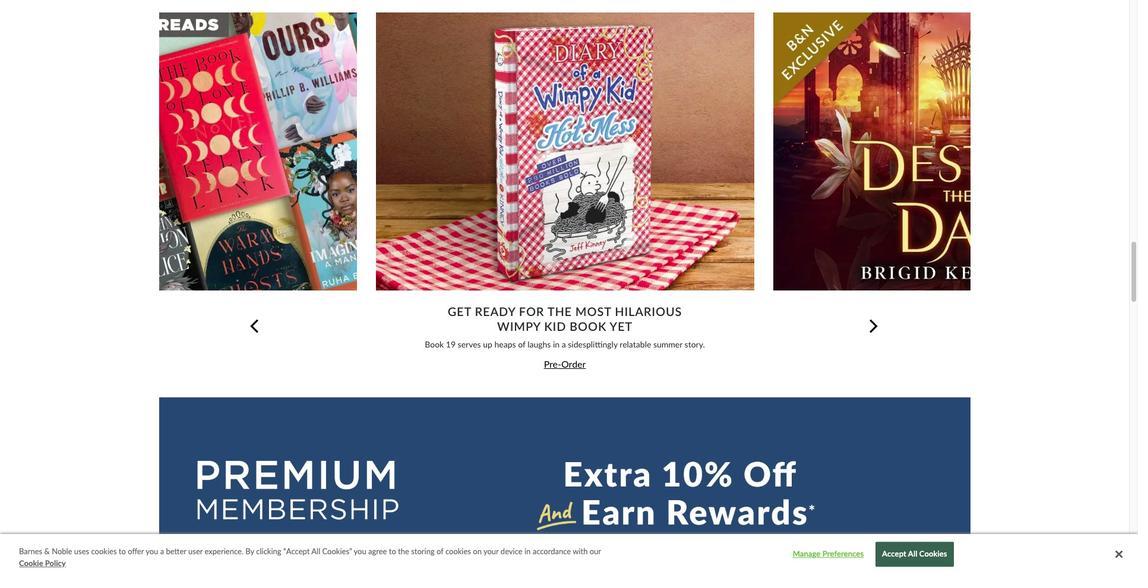 Task type: locate. For each thing, give the bounding box(es) containing it.
0 horizontal spatial in
[[525, 547, 531, 556]]

of right storing
[[437, 547, 444, 556]]

0 horizontal spatial cookies
[[91, 547, 117, 556]]

device
[[501, 547, 523, 556]]

cookies
[[91, 547, 117, 556], [446, 547, 471, 556]]

menu item
[[0, 12, 357, 391], [773, 12, 1138, 391]]

1 horizontal spatial in
[[553, 339, 560, 349]]

cookies left on
[[446, 547, 471, 556]]

manage
[[793, 549, 821, 559]]

relatable
[[620, 339, 651, 349]]

book left 19
[[425, 339, 444, 349]]

1 vertical spatial in
[[525, 547, 531, 556]]

&
[[44, 547, 50, 556]]

0 horizontal spatial the
[[398, 547, 409, 556]]

0 vertical spatial of
[[518, 339, 526, 349]]

experience.
[[205, 547, 244, 556]]

kid
[[544, 319, 566, 333]]

1 horizontal spatial to
[[389, 547, 396, 556]]

to
[[119, 547, 126, 556], [389, 547, 396, 556]]

in right device
[[525, 547, 531, 556]]

0 horizontal spatial menu item
[[0, 12, 357, 391]]

most
[[576, 304, 612, 319]]

all
[[311, 547, 320, 556], [908, 549, 918, 559]]

user
[[188, 547, 203, 556]]

1 horizontal spatial the
[[548, 304, 572, 319]]

your
[[484, 547, 499, 556]]

of right the heaps
[[518, 339, 526, 349]]

on
[[473, 547, 482, 556]]

0 horizontal spatial to
[[119, 547, 126, 556]]

1 horizontal spatial menu item
[[773, 12, 1138, 391]]

in
[[553, 339, 560, 349], [525, 547, 531, 556]]

our
[[590, 547, 601, 556]]

1 vertical spatial of
[[437, 547, 444, 556]]

cookie policy link
[[19, 558, 66, 569]]

1 you from the left
[[146, 547, 158, 556]]

offer
[[128, 547, 144, 556]]

premium membershio extra 10% off and earn rewards. new - stamps also on ebooks and audiobooks. find out more image
[[159, 397, 971, 575]]

with
[[573, 547, 588, 556]]

serves
[[458, 339, 481, 349]]

you
[[146, 547, 158, 556], [354, 547, 366, 556]]

1 vertical spatial a
[[160, 547, 164, 556]]

1 horizontal spatial a
[[562, 339, 566, 349]]

19
[[446, 339, 456, 349]]

0 vertical spatial a
[[562, 339, 566, 349]]

to right agree
[[389, 547, 396, 556]]

0 vertical spatial the
[[548, 304, 572, 319]]

next
[[860, 294, 906, 318]]

up
[[483, 339, 492, 349]]

pre-order
[[544, 358, 586, 370]]

2 to from the left
[[389, 547, 396, 556]]

a
[[562, 339, 566, 349], [160, 547, 164, 556]]

1 vertical spatial the
[[398, 547, 409, 556]]

of inside get ready for the most hilarious wimpy kid book yet book 19 serves up heaps of laughs in a sidesplittingly relatable summer story.
[[518, 339, 526, 349]]

yet
[[610, 319, 633, 333]]

0 vertical spatial in
[[553, 339, 560, 349]]

the left storing
[[398, 547, 409, 556]]

uses
[[74, 547, 89, 556]]

cookies right uses
[[91, 547, 117, 556]]

a up "pre-order"
[[562, 339, 566, 349]]

1 horizontal spatial cookies
[[446, 547, 471, 556]]

you left agree
[[354, 547, 366, 556]]

0 horizontal spatial book
[[425, 339, 444, 349]]

cookie
[[19, 558, 43, 568]]

book
[[570, 319, 607, 333], [425, 339, 444, 349]]

agree
[[368, 547, 387, 556]]

of
[[518, 339, 526, 349], [437, 547, 444, 556]]

ready
[[475, 304, 516, 319]]

1 horizontal spatial book
[[570, 319, 607, 333]]

1 menu item from the left
[[0, 12, 357, 391]]

all right accept
[[908, 549, 918, 559]]

1 horizontal spatial you
[[354, 547, 366, 556]]

the up kid
[[548, 304, 572, 319]]

all right "accept
[[311, 547, 320, 556]]

0 horizontal spatial you
[[146, 547, 158, 556]]

0 horizontal spatial a
[[160, 547, 164, 556]]

book down most
[[570, 319, 607, 333]]

0 horizontal spatial of
[[437, 547, 444, 556]]

you right offer
[[146, 547, 158, 556]]

1 horizontal spatial of
[[518, 339, 526, 349]]

the inside barnes & noble uses cookies to offer you a better user experience. by clicking "accept all cookies" you agree to the storing of cookies on your device in accordance with our cookie policy
[[398, 547, 409, 556]]

0 horizontal spatial all
[[311, 547, 320, 556]]

order
[[561, 358, 586, 370]]

1 horizontal spatial all
[[908, 549, 918, 559]]

to left offer
[[119, 547, 126, 556]]

a inside barnes & noble uses cookies to offer you a better user experience. by clicking "accept all cookies" you agree to the storing of cookies on your device in accordance with our cookie policy
[[160, 547, 164, 556]]

hilarious
[[615, 304, 682, 319]]

manage preferences
[[793, 549, 864, 559]]

a left "better"
[[160, 547, 164, 556]]

1 vertical spatial book
[[425, 339, 444, 349]]

featured title: hot mess image
[[376, 12, 754, 291]]

1 cookies from the left
[[91, 547, 117, 556]]

in right 'laughs'
[[553, 339, 560, 349]]

the
[[548, 304, 572, 319], [398, 547, 409, 556]]



Task type: vqa. For each thing, say whether or not it's contained in the screenshot.
first To from right
yes



Task type: describe. For each thing, give the bounding box(es) containing it.
wimpy
[[497, 319, 541, 333]]

barnes & noble uses cookies to offer you a better user experience. by clicking "accept all cookies" you agree to the storing of cookies on your device in accordance with our cookie policy
[[19, 547, 601, 568]]

accordance
[[533, 547, 571, 556]]

for
[[519, 304, 544, 319]]

get
[[448, 304, 472, 319]]

accept all cookies button
[[876, 542, 954, 567]]

a inside get ready for the most hilarious wimpy kid book yet book 19 serves up heaps of laughs in a sidesplittingly relatable summer story.
[[562, 339, 566, 349]]

pre-
[[544, 358, 561, 370]]

0 vertical spatial book
[[570, 319, 607, 333]]

laughs
[[528, 339, 551, 349]]

1 to from the left
[[119, 547, 126, 556]]

of inside barnes & noble uses cookies to offer you a better user experience. by clicking "accept all cookies" you agree to the storing of cookies on your device in accordance with our cookie policy
[[437, 547, 444, 556]]

summer story.
[[654, 339, 705, 349]]

2 cookies from the left
[[446, 547, 471, 556]]

clicking
[[256, 547, 281, 556]]

manage preferences button
[[791, 543, 866, 566]]

in inside barnes & noble uses cookies to offer you a better user experience. by clicking "accept all cookies" you agree to the storing of cookies on your device in accordance with our cookie policy
[[525, 547, 531, 556]]

in inside get ready for the most hilarious wimpy kid book yet book 19 serves up heaps of laughs in a sidesplittingly relatable summer story.
[[553, 339, 560, 349]]

"accept
[[283, 547, 310, 556]]

2 menu item from the left
[[773, 12, 1138, 391]]

heaps
[[495, 339, 516, 349]]

preferences
[[823, 549, 864, 559]]

storing
[[411, 547, 435, 556]]

all inside barnes & noble uses cookies to offer you a better user experience. by clicking "accept all cookies" you agree to the storing of cookies on your device in accordance with our cookie policy
[[311, 547, 320, 556]]

by
[[246, 547, 254, 556]]

privacy alert dialog
[[0, 534, 1138, 575]]

all inside accept all cookies button
[[908, 549, 918, 559]]

get ready for the most hilarious wimpy kid book yet book 19 serves up heaps of laughs in a sidesplittingly relatable summer story.
[[425, 304, 705, 349]]

noble
[[52, 547, 72, 556]]

sidesplittingly
[[568, 339, 618, 349]]

the inside get ready for the most hilarious wimpy kid book yet book 19 serves up heaps of laughs in a sidesplittingly relatable summer story.
[[548, 304, 572, 319]]

barnes
[[19, 547, 42, 556]]

policy
[[45, 558, 66, 568]]

better
[[166, 547, 186, 556]]

accept
[[882, 549, 907, 559]]

accept all cookies
[[882, 549, 947, 559]]

2 you from the left
[[354, 547, 366, 556]]

cookies
[[920, 549, 947, 559]]

next button
[[860, 294, 906, 345]]

cookies"
[[322, 547, 352, 556]]



